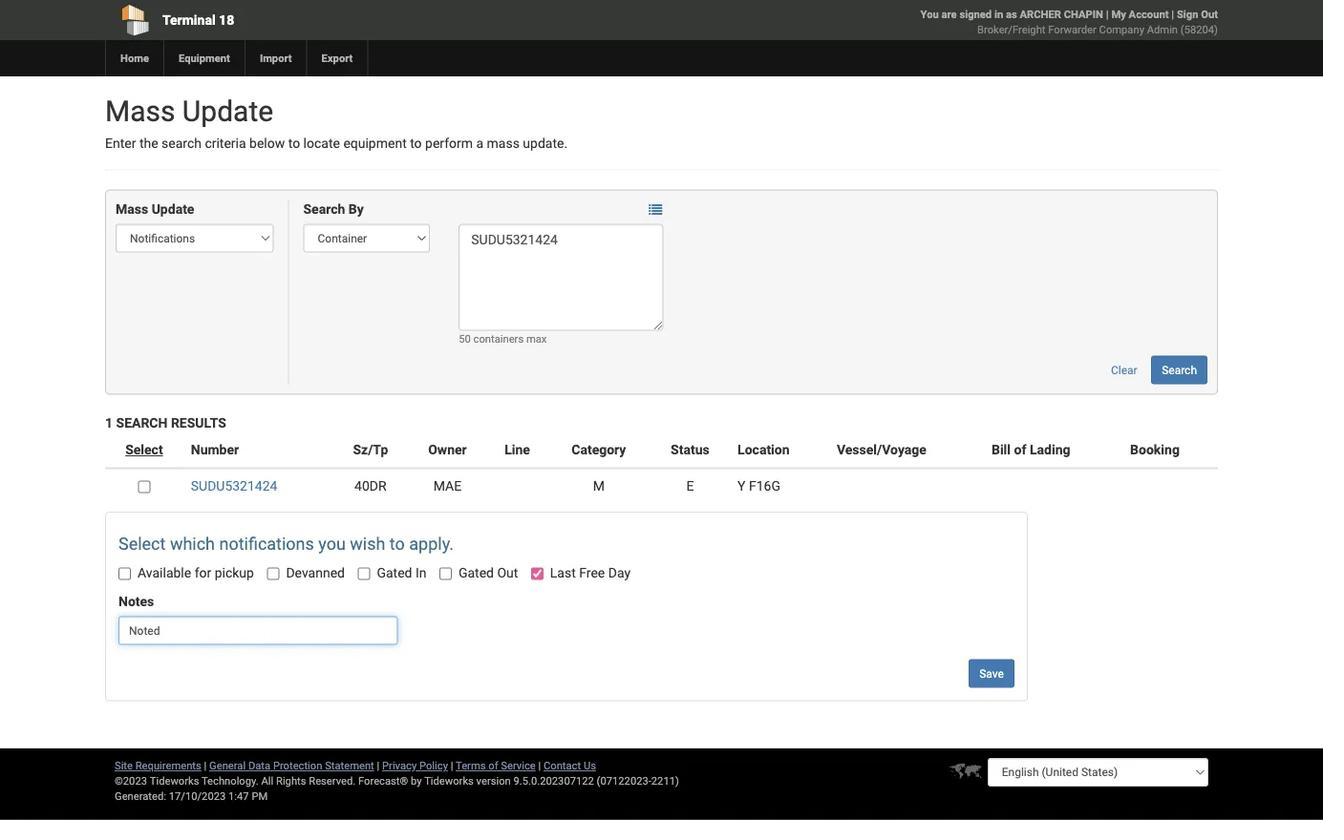 Task type: vqa. For each thing, say whether or not it's contained in the screenshot.
AM at bottom left
no



Task type: locate. For each thing, give the bounding box(es) containing it.
update
[[182, 94, 273, 128], [152, 202, 194, 217]]

search left by
[[303, 202, 345, 217]]

import
[[260, 52, 292, 64]]

forecast®
[[358, 775, 408, 788]]

0 vertical spatial out
[[1201, 8, 1218, 21]]

mass
[[105, 94, 175, 128], [116, 202, 148, 217]]

save
[[980, 667, 1004, 681]]

the
[[139, 136, 158, 151]]

my
[[1112, 8, 1126, 21]]

1 horizontal spatial out
[[1201, 8, 1218, 21]]

last
[[550, 566, 576, 581]]

equipment link
[[163, 40, 244, 76]]

number
[[191, 442, 239, 458]]

chapin
[[1064, 8, 1104, 21]]

1 vertical spatial out
[[497, 566, 518, 581]]

as
[[1006, 8, 1017, 21]]

gated right in at left bottom
[[459, 566, 494, 581]]

max
[[526, 332, 547, 345]]

out inside you are signed in as archer chapin | my account | sign out broker/freight forwarder company admin (58204)
[[1201, 8, 1218, 21]]

select
[[125, 442, 163, 458], [118, 534, 166, 554]]

2 vertical spatial search
[[116, 416, 168, 431]]

enter
[[105, 136, 136, 151]]

of
[[1014, 442, 1027, 458], [488, 760, 498, 773]]

update for mass update enter the search criteria below to locate equipment to perform a mass update.
[[182, 94, 273, 128]]

of up version
[[488, 760, 498, 773]]

mass update enter the search criteria below to locate equipment to perform a mass update.
[[105, 94, 568, 151]]

1 horizontal spatial gated
[[459, 566, 494, 581]]

0 vertical spatial select
[[125, 442, 163, 458]]

1 horizontal spatial search
[[303, 202, 345, 217]]

search inside button
[[1162, 363, 1197, 377]]

show list image
[[649, 203, 662, 217]]

Notes text field
[[118, 617, 398, 645]]

apply.
[[409, 534, 454, 554]]

0 horizontal spatial of
[[488, 760, 498, 773]]

clear button
[[1101, 356, 1148, 384]]

2211)
[[651, 775, 679, 788]]

mass update
[[116, 202, 194, 217]]

which
[[170, 534, 215, 554]]

2 horizontal spatial search
[[1162, 363, 1197, 377]]

search
[[162, 136, 202, 151]]

criteria
[[205, 136, 246, 151]]

| left my
[[1106, 8, 1109, 21]]

search for search by
[[303, 202, 345, 217]]

rights
[[276, 775, 306, 788]]

you
[[921, 8, 939, 21]]

general
[[209, 760, 246, 773]]

0 vertical spatial update
[[182, 94, 273, 128]]

for
[[195, 566, 211, 581]]

1 vertical spatial of
[[488, 760, 498, 773]]

1 vertical spatial update
[[152, 202, 194, 217]]

my account link
[[1112, 8, 1169, 21]]

select down 1 search results
[[125, 442, 163, 458]]

search right clear
[[1162, 363, 1197, 377]]

to
[[288, 136, 300, 151], [410, 136, 422, 151], [390, 534, 405, 554]]

service
[[501, 760, 536, 773]]

us
[[584, 760, 596, 773]]

None checkbox
[[138, 481, 150, 493], [267, 568, 279, 580], [358, 568, 370, 580], [439, 568, 452, 580], [531, 568, 544, 580], [138, 481, 150, 493], [267, 568, 279, 580], [358, 568, 370, 580], [439, 568, 452, 580], [531, 568, 544, 580]]

site requirements link
[[115, 760, 201, 773]]

1 gated from the left
[[377, 566, 412, 581]]

company
[[1099, 23, 1145, 36]]

0 vertical spatial search
[[303, 202, 345, 217]]

general data protection statement link
[[209, 760, 374, 773]]

update inside the mass update enter the search criteria below to locate equipment to perform a mass update.
[[182, 94, 273, 128]]

clear
[[1111, 363, 1138, 377]]

below
[[249, 136, 285, 151]]

terminal
[[162, 12, 216, 28]]

search
[[303, 202, 345, 217], [1162, 363, 1197, 377], [116, 416, 168, 431]]

1 horizontal spatial to
[[390, 534, 405, 554]]

pm
[[252, 791, 268, 803]]

2 gated from the left
[[459, 566, 494, 581]]

of right bill
[[1014, 442, 1027, 458]]

a
[[476, 136, 484, 151]]

e
[[686, 479, 694, 494]]

out up (58204)
[[1201, 8, 1218, 21]]

generated:
[[115, 791, 166, 803]]

| up tideworks
[[451, 760, 453, 773]]

out left last
[[497, 566, 518, 581]]

to right wish
[[390, 534, 405, 554]]

by
[[411, 775, 422, 788]]

terminal 18 link
[[105, 0, 552, 40]]

1 vertical spatial search
[[1162, 363, 1197, 377]]

mass down enter
[[116, 202, 148, 217]]

1 vertical spatial select
[[118, 534, 166, 554]]

search right 1
[[116, 416, 168, 431]]

mass inside the mass update enter the search criteria below to locate equipment to perform a mass update.
[[105, 94, 175, 128]]

0 vertical spatial of
[[1014, 442, 1027, 458]]

None checkbox
[[118, 568, 131, 580]]

0 vertical spatial mass
[[105, 94, 175, 128]]

update down search on the left top of the page
[[152, 202, 194, 217]]

containers
[[474, 332, 524, 345]]

gated
[[377, 566, 412, 581], [459, 566, 494, 581]]

in
[[416, 566, 427, 581]]

home link
[[105, 40, 163, 76]]

(07122023-
[[597, 775, 651, 788]]

gated for gated out
[[459, 566, 494, 581]]

|
[[1106, 8, 1109, 21], [1172, 8, 1174, 21], [204, 760, 207, 773], [377, 760, 380, 773], [451, 760, 453, 773], [538, 760, 541, 773]]

gated left in at left bottom
[[377, 566, 412, 581]]

technology.
[[202, 775, 259, 788]]

1 vertical spatial mass
[[116, 202, 148, 217]]

to left perform
[[410, 136, 422, 151]]

update up criteria
[[182, 94, 273, 128]]

select up available
[[118, 534, 166, 554]]

archer
[[1020, 8, 1061, 21]]

0 horizontal spatial out
[[497, 566, 518, 581]]

mass up the in the left of the page
[[105, 94, 175, 128]]

17/10/2023
[[169, 791, 226, 803]]

0 horizontal spatial gated
[[377, 566, 412, 581]]

| left general
[[204, 760, 207, 773]]

signed
[[960, 8, 992, 21]]

| up 9.5.0.202307122 on the bottom
[[538, 760, 541, 773]]

home
[[120, 52, 149, 64]]

account
[[1129, 8, 1169, 21]]

50 containers max
[[459, 332, 547, 345]]

1:47
[[228, 791, 249, 803]]

2 horizontal spatial to
[[410, 136, 422, 151]]

©2023 tideworks
[[115, 775, 199, 788]]

mass for mass update
[[116, 202, 148, 217]]

select for select which notifications you wish to apply.
[[118, 534, 166, 554]]

1 horizontal spatial of
[[1014, 442, 1027, 458]]

gated out
[[459, 566, 518, 581]]

category
[[572, 442, 626, 458]]

gated in
[[377, 566, 427, 581]]

to right the below
[[288, 136, 300, 151]]

free
[[579, 566, 605, 581]]



Task type: describe. For each thing, give the bounding box(es) containing it.
update for mass update
[[152, 202, 194, 217]]

m
[[593, 479, 605, 494]]

select which notifications you wish to apply.
[[118, 534, 454, 554]]

privacy
[[382, 760, 417, 773]]

mass
[[487, 136, 520, 151]]

booking
[[1130, 442, 1180, 458]]

location
[[738, 442, 790, 458]]

broker/freight
[[977, 23, 1046, 36]]

40dr
[[355, 479, 387, 494]]

terminal 18
[[162, 12, 234, 28]]

you are signed in as archer chapin | my account | sign out broker/freight forwarder company admin (58204)
[[921, 8, 1218, 36]]

terms
[[456, 760, 486, 773]]

equipment
[[179, 52, 230, 64]]

sign out link
[[1177, 8, 1218, 21]]

perform
[[425, 136, 473, 151]]

0 horizontal spatial search
[[116, 416, 168, 431]]

by
[[349, 202, 364, 217]]

forwarder
[[1048, 23, 1097, 36]]

search for search
[[1162, 363, 1197, 377]]

available
[[138, 566, 191, 581]]

search button
[[1152, 356, 1208, 384]]

day
[[608, 566, 631, 581]]

privacy policy link
[[382, 760, 448, 773]]

are
[[942, 8, 957, 21]]

available for pickup
[[138, 566, 254, 581]]

y f16g
[[738, 479, 781, 494]]

pickup
[[215, 566, 254, 581]]

search by
[[303, 202, 364, 217]]

sign
[[1177, 8, 1199, 21]]

in
[[995, 8, 1003, 21]]

gated for gated in
[[377, 566, 412, 581]]

you
[[318, 534, 346, 554]]

last free day
[[550, 566, 631, 581]]

locate
[[303, 136, 340, 151]]

contact us link
[[544, 760, 596, 773]]

data
[[248, 760, 271, 773]]

of inside site requirements | general data protection statement | privacy policy | terms of service | contact us ©2023 tideworks technology. all rights reserved. forecast® by tideworks version 9.5.0.202307122 (07122023-2211) generated: 17/10/2023 1:47 pm
[[488, 760, 498, 773]]

select for select
[[125, 442, 163, 458]]

mass for mass update enter the search criteria below to locate equipment to perform a mass update.
[[105, 94, 175, 128]]

bill
[[992, 442, 1011, 458]]

update.
[[523, 136, 568, 151]]

0 horizontal spatial to
[[288, 136, 300, 151]]

results
[[171, 416, 226, 431]]

y
[[738, 479, 746, 494]]

| up forecast®
[[377, 760, 380, 773]]

site requirements | general data protection statement | privacy policy | terms of service | contact us ©2023 tideworks technology. all rights reserved. forecast® by tideworks version 9.5.0.202307122 (07122023-2211) generated: 17/10/2023 1:47 pm
[[115, 760, 679, 803]]

SUDU5321424 text field
[[459, 224, 663, 331]]

9.5.0.202307122
[[514, 775, 594, 788]]

contact
[[544, 760, 581, 773]]

equipment
[[343, 136, 407, 151]]

policy
[[419, 760, 448, 773]]

notes
[[118, 594, 154, 610]]

sudu5321424
[[191, 479, 277, 494]]

all
[[261, 775, 273, 788]]

50
[[459, 332, 471, 345]]

wish
[[350, 534, 385, 554]]

statement
[[325, 760, 374, 773]]

| left sign
[[1172, 8, 1174, 21]]

protection
[[273, 760, 322, 773]]

export link
[[306, 40, 367, 76]]

owner
[[428, 442, 467, 458]]

export
[[322, 52, 353, 64]]

line
[[505, 442, 530, 458]]

save button
[[969, 660, 1015, 688]]

notifications
[[219, 534, 314, 554]]

import link
[[244, 40, 306, 76]]

tideworks
[[424, 775, 474, 788]]

admin
[[1147, 23, 1178, 36]]

vessel/voyage
[[837, 442, 927, 458]]

status
[[671, 442, 710, 458]]

mae
[[434, 479, 462, 494]]

lading
[[1030, 442, 1071, 458]]

requirements
[[135, 760, 201, 773]]



